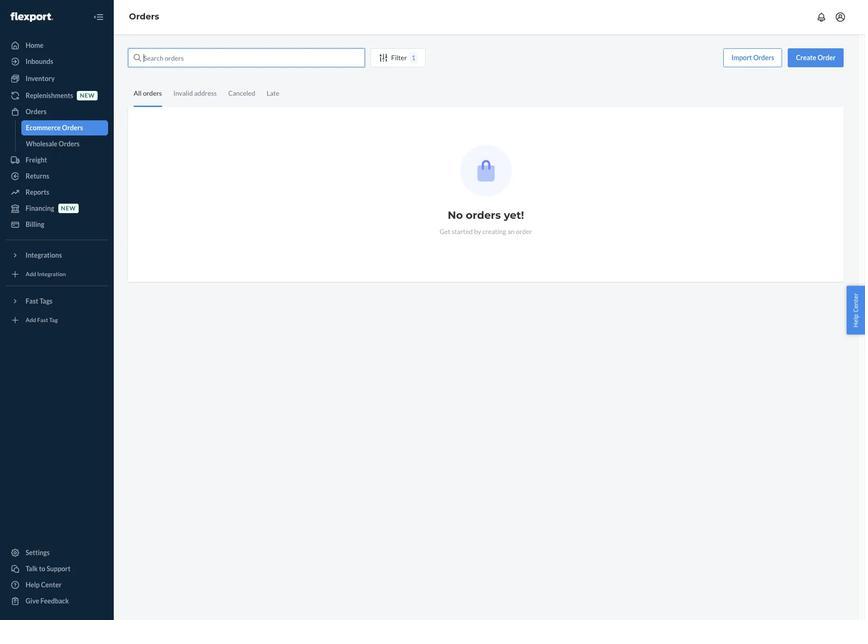 Task type: locate. For each thing, give the bounding box(es) containing it.
help center link
[[6, 578, 108, 593]]

fast left tags
[[26, 297, 38, 305]]

replenishments
[[26, 91, 73, 100]]

0 horizontal spatial help
[[26, 581, 40, 589]]

canceled
[[228, 89, 255, 97]]

create order link
[[788, 48, 844, 67]]

center
[[852, 293, 860, 312], [41, 581, 62, 589]]

talk
[[26, 565, 38, 573]]

invalid address
[[173, 89, 217, 97]]

0 horizontal spatial new
[[61, 205, 76, 212]]

1 vertical spatial fast
[[37, 317, 48, 324]]

orders link up search 'image'
[[129, 11, 159, 22]]

help inside button
[[852, 314, 860, 328]]

1 horizontal spatial center
[[852, 293, 860, 312]]

orders
[[129, 11, 159, 22], [753, 54, 774, 62], [26, 108, 47, 116], [62, 124, 83, 132], [59, 140, 80, 148]]

new down "reports" "link"
[[61, 205, 76, 212]]

orders up wholesale orders link
[[62, 124, 83, 132]]

add left integration
[[26, 271, 36, 278]]

1 horizontal spatial help
[[852, 314, 860, 328]]

feedback
[[40, 597, 69, 605]]

Search orders text field
[[128, 48, 365, 67]]

fast tags button
[[6, 294, 108, 309]]

no
[[448, 209, 463, 222]]

1 add from the top
[[26, 271, 36, 278]]

open notifications image
[[816, 11, 827, 23]]

0 horizontal spatial orders
[[143, 89, 162, 97]]

orders for wholesale orders
[[59, 140, 80, 148]]

get
[[440, 228, 451, 236]]

1 vertical spatial orders
[[466, 209, 501, 222]]

orders inside button
[[753, 54, 774, 62]]

orders right import
[[753, 54, 774, 62]]

wholesale
[[26, 140, 57, 148]]

0 vertical spatial new
[[80, 92, 95, 99]]

help center inside button
[[852, 293, 860, 328]]

orders for import orders
[[753, 54, 774, 62]]

add integration
[[26, 271, 66, 278]]

0 vertical spatial help
[[852, 314, 860, 328]]

0 vertical spatial help center
[[852, 293, 860, 328]]

orders up get started by creating an order
[[466, 209, 501, 222]]

fast
[[26, 297, 38, 305], [37, 317, 48, 324]]

by
[[474, 228, 481, 236]]

search image
[[134, 54, 141, 62]]

orders
[[143, 89, 162, 97], [466, 209, 501, 222]]

creating
[[482, 228, 506, 236]]

add fast tag link
[[6, 313, 108, 328]]

integration
[[37, 271, 66, 278]]

inventory
[[26, 74, 55, 82]]

orders link
[[129, 11, 159, 22], [6, 104, 108, 119]]

order
[[818, 54, 836, 62]]

0 vertical spatial add
[[26, 271, 36, 278]]

1 vertical spatial center
[[41, 581, 62, 589]]

help center
[[852, 293, 860, 328], [26, 581, 62, 589]]

fast tags
[[26, 297, 53, 305]]

0 vertical spatial fast
[[26, 297, 38, 305]]

0 vertical spatial orders
[[143, 89, 162, 97]]

talk to support button
[[6, 562, 108, 577]]

tags
[[40, 297, 53, 305]]

new down inventory link
[[80, 92, 95, 99]]

0 horizontal spatial orders link
[[6, 104, 108, 119]]

1 vertical spatial help
[[26, 581, 40, 589]]

create
[[796, 54, 816, 62]]

add down fast tags at the left top of the page
[[26, 317, 36, 324]]

new for replenishments
[[80, 92, 95, 99]]

an
[[508, 228, 515, 236]]

wholesale orders
[[26, 140, 80, 148]]

import orders
[[732, 54, 774, 62]]

1 vertical spatial help center
[[26, 581, 62, 589]]

fast inside dropdown button
[[26, 297, 38, 305]]

orders right all
[[143, 89, 162, 97]]

tag
[[49, 317, 58, 324]]

2 add from the top
[[26, 317, 36, 324]]

new
[[80, 92, 95, 99], [61, 205, 76, 212]]

no orders yet!
[[448, 209, 524, 222]]

1 horizontal spatial orders
[[466, 209, 501, 222]]

0 horizontal spatial help center
[[26, 581, 62, 589]]

orders down the ecommerce orders link
[[59, 140, 80, 148]]

give feedback button
[[6, 594, 108, 609]]

add
[[26, 271, 36, 278], [26, 317, 36, 324]]

all
[[134, 89, 142, 97]]

invalid
[[173, 89, 193, 97]]

financing
[[26, 204, 54, 212]]

create order
[[796, 54, 836, 62]]

inbounds link
[[6, 54, 108, 69]]

1 vertical spatial add
[[26, 317, 36, 324]]

returns link
[[6, 169, 108, 184]]

0 vertical spatial center
[[852, 293, 860, 312]]

orders link up ecommerce orders at left
[[6, 104, 108, 119]]

fast left tag
[[37, 317, 48, 324]]

1 vertical spatial new
[[61, 205, 76, 212]]

1 horizontal spatial new
[[80, 92, 95, 99]]

freight link
[[6, 153, 108, 168]]

give
[[26, 597, 39, 605]]

1 horizontal spatial orders link
[[129, 11, 159, 22]]

help
[[852, 314, 860, 328], [26, 581, 40, 589]]

1 horizontal spatial help center
[[852, 293, 860, 328]]

filter 1
[[391, 54, 416, 62]]

integrations button
[[6, 248, 108, 263]]

orders up search 'image'
[[129, 11, 159, 22]]

billing
[[26, 220, 44, 229]]

settings link
[[6, 546, 108, 561]]

address
[[194, 89, 217, 97]]



Task type: vqa. For each thing, say whether or not it's contained in the screenshot.
shipments
no



Task type: describe. For each thing, give the bounding box(es) containing it.
ecommerce orders
[[26, 124, 83, 132]]

1 vertical spatial orders link
[[6, 104, 108, 119]]

help inside help center link
[[26, 581, 40, 589]]

started
[[452, 228, 473, 236]]

empty list image
[[460, 145, 512, 197]]

import
[[732, 54, 752, 62]]

reports
[[26, 188, 49, 196]]

inventory link
[[6, 71, 108, 86]]

flexport logo image
[[10, 12, 53, 22]]

home link
[[6, 38, 108, 53]]

center inside button
[[852, 293, 860, 312]]

import orders button
[[724, 48, 782, 67]]

new for financing
[[61, 205, 76, 212]]

ecommerce
[[26, 124, 61, 132]]

help center button
[[847, 286, 865, 335]]

orders for no
[[466, 209, 501, 222]]

home
[[26, 41, 44, 49]]

add for add fast tag
[[26, 317, 36, 324]]

returns
[[26, 172, 49, 180]]

talk to support
[[26, 565, 70, 573]]

freight
[[26, 156, 47, 164]]

support
[[47, 565, 70, 573]]

get started by creating an order
[[440, 228, 532, 236]]

inbounds
[[26, 57, 53, 65]]

order
[[516, 228, 532, 236]]

filter
[[391, 54, 407, 62]]

give feedback
[[26, 597, 69, 605]]

1
[[412, 54, 416, 62]]

0 horizontal spatial center
[[41, 581, 62, 589]]

all orders
[[134, 89, 162, 97]]

ecommerce orders link
[[21, 120, 108, 136]]

to
[[39, 565, 45, 573]]

late
[[267, 89, 279, 97]]

orders up ecommerce at the left top of page
[[26, 108, 47, 116]]

billing link
[[6, 217, 108, 232]]

orders for ecommerce orders
[[62, 124, 83, 132]]

add fast tag
[[26, 317, 58, 324]]

settings
[[26, 549, 50, 557]]

add for add integration
[[26, 271, 36, 278]]

integrations
[[26, 251, 62, 259]]

add integration link
[[6, 267, 108, 282]]

orders for all
[[143, 89, 162, 97]]

reports link
[[6, 185, 108, 200]]

wholesale orders link
[[21, 137, 108, 152]]

0 vertical spatial orders link
[[129, 11, 159, 22]]

close navigation image
[[93, 11, 104, 23]]

yet!
[[504, 209, 524, 222]]

open account menu image
[[835, 11, 846, 23]]



